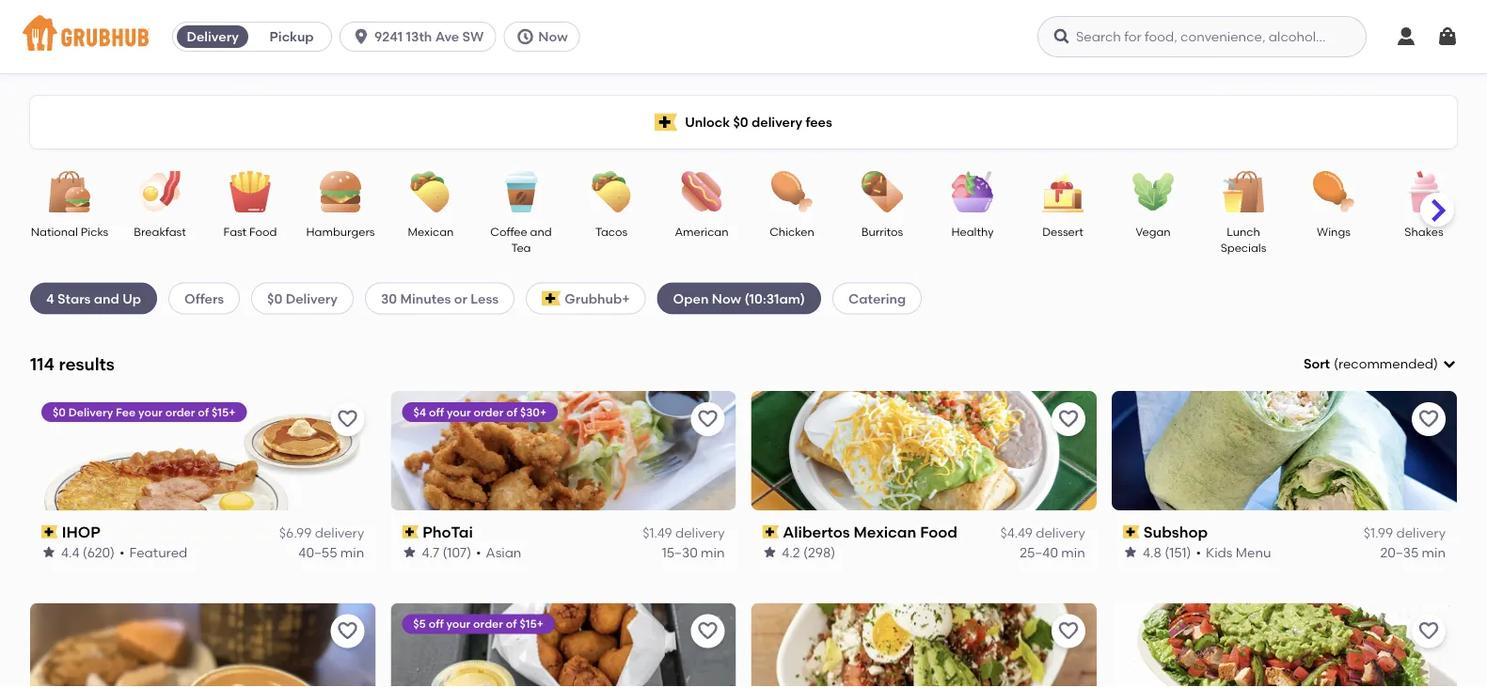 Task type: locate. For each thing, give the bounding box(es) containing it.
• asian
[[476, 545, 521, 561]]

1 horizontal spatial svg image
[[516, 27, 535, 46]]

breakfast
[[134, 225, 186, 238]]

2 vertical spatial delivery
[[68, 405, 113, 419]]

1 vertical spatial grubhub plus flag logo image
[[542, 291, 561, 306]]

0 vertical spatial $0
[[733, 114, 748, 130]]

star icon image left 4.8
[[1123, 545, 1138, 560]]

• right the '(151)'
[[1196, 545, 1201, 561]]

20–35
[[1380, 545, 1419, 561]]

of for $4 off your order of $30+
[[506, 405, 517, 419]]

of right 'fee' on the bottom of the page
[[198, 405, 209, 419]]

your
[[138, 405, 163, 419], [447, 405, 471, 419], [446, 618, 471, 631]]

your right 'fee' on the bottom of the page
[[138, 405, 163, 419]]

1 svg image from the left
[[352, 27, 371, 46]]

2 vertical spatial $0
[[53, 405, 66, 419]]

delivery
[[752, 114, 802, 130], [315, 525, 364, 541], [675, 525, 725, 541], [1036, 525, 1085, 541], [1396, 525, 1446, 541]]

$4.49
[[1000, 525, 1033, 541]]

subscription pass image left subshop
[[1123, 526, 1140, 539]]

save this restaurant button
[[330, 402, 364, 436], [691, 402, 725, 436], [1051, 402, 1085, 436], [1412, 402, 1446, 436], [330, 615, 364, 649], [691, 615, 725, 649], [1051, 615, 1085, 649], [1412, 615, 1446, 649]]

1 star icon image from the left
[[41, 545, 56, 560]]

1 subscription pass image from the left
[[762, 526, 779, 539]]

1 horizontal spatial mexican
[[854, 523, 917, 542]]

• right (620) at the bottom of page
[[120, 545, 125, 561]]

$0 down 114 results
[[53, 405, 66, 419]]

1 min from the left
[[340, 545, 364, 561]]

1 horizontal spatial •
[[476, 545, 481, 561]]

of
[[198, 405, 209, 419], [506, 405, 517, 419], [506, 618, 517, 631]]

1 vertical spatial $15+
[[520, 618, 544, 631]]

harried & hungry logo image
[[751, 604, 1097, 688]]

grubhub plus flag logo image
[[655, 113, 677, 131], [542, 291, 561, 306]]

delivery for $0 delivery fee your order of $15+
[[68, 405, 113, 419]]

lunch specials image
[[1211, 171, 1277, 213]]

of down asian
[[506, 618, 517, 631]]

min for ihop
[[340, 545, 364, 561]]

chicken
[[770, 225, 814, 238]]

subscription pass image left ihop on the bottom left of page
[[41, 526, 58, 539]]

min right 20–35
[[1422, 545, 1446, 561]]

4.4 (620)
[[61, 545, 115, 561]]

menu
[[1236, 545, 1271, 561]]

featured
[[129, 545, 187, 561]]

delivery left 'fee' on the bottom of the page
[[68, 405, 113, 419]]

1 vertical spatial and
[[94, 290, 119, 306]]

• for photai
[[476, 545, 481, 561]]

star icon image for subshop
[[1123, 545, 1138, 560]]

grubhub plus flag logo image left "unlock"
[[655, 113, 677, 131]]

$4
[[413, 405, 426, 419]]

order right $5
[[473, 618, 503, 631]]

0 horizontal spatial svg image
[[352, 27, 371, 46]]

your right $4
[[447, 405, 471, 419]]

food
[[249, 225, 277, 238], [920, 523, 958, 542]]

1 horizontal spatial $0
[[267, 290, 282, 306]]

0 horizontal spatial $0
[[53, 405, 66, 419]]

fees
[[806, 114, 832, 130]]

(151)
[[1165, 545, 1191, 561]]

off for $4
[[429, 405, 444, 419]]

• for subshop
[[1196, 545, 1201, 561]]

sort
[[1304, 356, 1330, 372]]

wings
[[1317, 225, 1351, 238]]

asian
[[486, 545, 521, 561]]

main navigation navigation
[[0, 0, 1487, 73]]

$0
[[733, 114, 748, 130], [267, 290, 282, 306], [53, 405, 66, 419]]

1 vertical spatial now
[[712, 290, 741, 306]]

grubhub plus flag logo image for unlock $0 delivery fees
[[655, 113, 677, 131]]

delivery up 25–40 min
[[1036, 525, 1085, 541]]

hamburgers image
[[308, 171, 373, 213]]

0 horizontal spatial subscription pass image
[[762, 526, 779, 539]]

of left $30+
[[506, 405, 517, 419]]

save this restaurant image for subshop logo
[[1418, 408, 1440, 431]]

vegan image
[[1120, 171, 1186, 213]]

delivery for alibertos mexican food
[[1036, 525, 1085, 541]]

1 vertical spatial $0
[[267, 290, 282, 306]]

tacos
[[595, 225, 628, 238]]

order
[[165, 405, 195, 419], [473, 405, 503, 419], [473, 618, 503, 631]]

delivery for photai
[[675, 525, 725, 541]]

sort ( recommended )
[[1304, 356, 1438, 372]]

2 star icon image from the left
[[402, 545, 417, 560]]

4.7
[[422, 545, 439, 561]]

up
[[122, 290, 141, 306]]

of for $5 off your order of $15+
[[506, 618, 517, 631]]

star icon image
[[41, 545, 56, 560], [402, 545, 417, 560], [762, 545, 777, 560], [1123, 545, 1138, 560]]

$1.49
[[643, 525, 672, 541]]

$0 delivery fee your order of $15+
[[53, 405, 236, 419]]

• kids menu
[[1196, 545, 1271, 561]]

save this restaurant image
[[1057, 408, 1080, 431], [697, 621, 719, 643], [1057, 621, 1080, 643]]

wings image
[[1301, 171, 1367, 213]]

delivery up 40–55 min at the bottom left
[[315, 525, 364, 541]]

now right open
[[712, 290, 741, 306]]

min right 25–40
[[1061, 545, 1085, 561]]

and up "tea"
[[530, 225, 552, 238]]

delivery
[[187, 29, 239, 45], [286, 290, 338, 306], [68, 405, 113, 419]]

2 horizontal spatial •
[[1196, 545, 1201, 561]]

2 horizontal spatial svg image
[[1053, 27, 1071, 46]]

unlock
[[685, 114, 730, 130]]

9241 13th ave sw button
[[340, 22, 504, 52]]

lunch
[[1227, 225, 1260, 238]]

9241
[[375, 29, 403, 45]]

off right $4
[[429, 405, 444, 419]]

svg image
[[352, 27, 371, 46], [516, 27, 535, 46], [1053, 27, 1071, 46]]

0 horizontal spatial delivery
[[68, 405, 113, 419]]

• right (107)
[[476, 545, 481, 561]]

1 horizontal spatial grubhub plus flag logo image
[[655, 113, 677, 131]]

$0 right "unlock"
[[733, 114, 748, 130]]

off right $5
[[429, 618, 444, 631]]

1 horizontal spatial now
[[712, 290, 741, 306]]

mexican
[[408, 225, 454, 238], [854, 523, 917, 542]]

114 results
[[30, 354, 115, 374]]

40–55
[[298, 545, 337, 561]]

healthy image
[[940, 171, 1006, 213]]

delivery left pickup button
[[187, 29, 239, 45]]

now inside button
[[538, 29, 568, 45]]

30 minutes or less
[[381, 290, 499, 306]]

0 horizontal spatial food
[[249, 225, 277, 238]]

ihop
[[62, 523, 100, 542]]

0 vertical spatial food
[[249, 225, 277, 238]]

4 stars and up
[[46, 290, 141, 306]]

food left $4.49
[[920, 523, 958, 542]]

40–55 min
[[298, 545, 364, 561]]

subscription pass image left alibertos
[[762, 526, 779, 539]]

4 star icon image from the left
[[1123, 545, 1138, 560]]

0 vertical spatial now
[[538, 29, 568, 45]]

star icon image left 4.2
[[762, 545, 777, 560]]

$4.49 delivery
[[1000, 525, 1085, 541]]

•
[[120, 545, 125, 561], [476, 545, 481, 561], [1196, 545, 1201, 561]]

1 off from the top
[[429, 405, 444, 419]]

min right 15–30
[[701, 545, 725, 561]]

2 subscription pass image from the left
[[1123, 526, 1140, 539]]

svg image inside now button
[[516, 27, 535, 46]]

4 min from the left
[[1422, 545, 1446, 561]]

0 vertical spatial and
[[530, 225, 552, 238]]

stars
[[57, 290, 91, 306]]

dessert image
[[1030, 171, 1096, 213]]

now
[[538, 29, 568, 45], [712, 290, 741, 306]]

open now (10:31am)
[[673, 290, 805, 306]]

2 horizontal spatial delivery
[[286, 290, 338, 306]]

delivery down the 'hamburgers'
[[286, 290, 338, 306]]

and
[[530, 225, 552, 238], [94, 290, 119, 306]]

4.8 (151)
[[1143, 545, 1191, 561]]

order left $30+
[[473, 405, 503, 419]]

$0 right offers
[[267, 290, 282, 306]]

1 horizontal spatial and
[[530, 225, 552, 238]]

20–35 min
[[1380, 545, 1446, 561]]

your right $5
[[446, 618, 471, 631]]

order for $5 off your order of $15+
[[473, 618, 503, 631]]

2 svg image from the left
[[516, 27, 535, 46]]

healthy
[[951, 225, 994, 238]]

off
[[429, 405, 444, 419], [429, 618, 444, 631]]

0 horizontal spatial $15+
[[212, 405, 236, 419]]

$5
[[413, 618, 426, 631]]

tea
[[511, 241, 531, 255]]

$1.49 delivery
[[643, 525, 725, 541]]

9241 13th ave sw
[[375, 29, 484, 45]]

subscription pass image
[[762, 526, 779, 539], [1123, 526, 1140, 539]]

2 subscription pass image from the left
[[402, 526, 419, 539]]

min right 40–55
[[340, 545, 364, 561]]

3 min from the left
[[1061, 545, 1085, 561]]

save this restaurant image for alibertos mexican food logo
[[1057, 408, 1080, 431]]

star icon image left the 4.4
[[41, 545, 56, 560]]

$15+
[[212, 405, 236, 419], [520, 618, 544, 631]]

1 vertical spatial off
[[429, 618, 444, 631]]

mexican down mexican image
[[408, 225, 454, 238]]

2 off from the top
[[429, 618, 444, 631]]

1 horizontal spatial delivery
[[187, 29, 239, 45]]

svg image inside '9241 13th ave sw' button
[[352, 27, 371, 46]]

30
[[381, 290, 397, 306]]

0 vertical spatial off
[[429, 405, 444, 419]]

delivery inside button
[[187, 29, 239, 45]]

13th
[[406, 29, 432, 45]]

0 horizontal spatial •
[[120, 545, 125, 561]]

$0 for $0 delivery fee your order of $15+
[[53, 405, 66, 419]]

2 • from the left
[[476, 545, 481, 561]]

vegan
[[1136, 225, 1171, 238]]

2 min from the left
[[701, 545, 725, 561]]

burritos image
[[849, 171, 915, 213]]

food right fast
[[249, 225, 277, 238]]

25–40
[[1020, 545, 1058, 561]]

1 horizontal spatial food
[[920, 523, 958, 542]]

1 horizontal spatial subscription pass image
[[402, 526, 419, 539]]

national
[[31, 225, 78, 238]]

1 vertical spatial delivery
[[286, 290, 338, 306]]

min
[[340, 545, 364, 561], [701, 545, 725, 561], [1061, 545, 1085, 561], [1422, 545, 1446, 561]]

0 horizontal spatial mexican
[[408, 225, 454, 238]]

recommended
[[1339, 356, 1434, 372]]

now right sw
[[538, 29, 568, 45]]

grubhub plus flag logo image left grubhub+
[[542, 291, 561, 306]]

delivery up 20–35 min
[[1396, 525, 1446, 541]]

subscription pass image left photai
[[402, 526, 419, 539]]

None field
[[1304, 355, 1457, 374]]

mexican right alibertos
[[854, 523, 917, 542]]

0 horizontal spatial now
[[538, 29, 568, 45]]

tacos image
[[579, 171, 644, 213]]

save this restaurant image for the chipotle logo
[[1418, 621, 1440, 643]]

0 vertical spatial grubhub plus flag logo image
[[655, 113, 677, 131]]

subscription pass image
[[41, 526, 58, 539], [402, 526, 419, 539]]

photai
[[422, 523, 473, 542]]

3 • from the left
[[1196, 545, 1201, 561]]

3 svg image from the left
[[1053, 27, 1071, 46]]

1 • from the left
[[120, 545, 125, 561]]

delivery up 15–30 min
[[675, 525, 725, 541]]

star icon image left 4.7
[[402, 545, 417, 560]]

0 horizontal spatial subscription pass image
[[41, 526, 58, 539]]

breakfast image
[[127, 171, 193, 213]]

0 vertical spatial delivery
[[187, 29, 239, 45]]

save this restaurant image
[[336, 408, 359, 431], [697, 408, 719, 431], [1418, 408, 1440, 431], [336, 621, 359, 643], [1418, 621, 1440, 643]]

and left up
[[94, 290, 119, 306]]

0 horizontal spatial grubhub plus flag logo image
[[542, 291, 561, 306]]

$6.99
[[279, 525, 312, 541]]

chipotle logo image
[[1112, 604, 1457, 688]]

chicken image
[[759, 171, 825, 213]]

picks
[[81, 225, 108, 238]]

2 horizontal spatial $0
[[733, 114, 748, 130]]

coffee
[[490, 225, 527, 238]]

1 horizontal spatial subscription pass image
[[1123, 526, 1140, 539]]

1 subscription pass image from the left
[[41, 526, 58, 539]]

svg image
[[1395, 25, 1418, 48], [1436, 25, 1459, 48], [1442, 357, 1457, 372]]



Task type: vqa. For each thing, say whether or not it's contained in the screenshot.
1st Top from the bottom
no



Task type: describe. For each thing, give the bounding box(es) containing it.
fast
[[224, 225, 247, 238]]

bang bang cafe logo image
[[30, 604, 375, 688]]

delivery button
[[173, 22, 252, 52]]

4
[[46, 290, 54, 306]]

0 horizontal spatial and
[[94, 290, 119, 306]]

national picks image
[[37, 171, 103, 213]]

delivery for subshop
[[1396, 525, 1446, 541]]

order for $4 off your order of $30+
[[473, 405, 503, 419]]

star icon image for ihop
[[41, 545, 56, 560]]

american
[[675, 225, 729, 238]]

none field containing sort
[[1304, 355, 1457, 374]]

0 vertical spatial $15+
[[212, 405, 236, 419]]

order right 'fee' on the bottom of the page
[[165, 405, 195, 419]]

minutes
[[400, 290, 451, 306]]

svg image for 9241 13th ave sw
[[352, 27, 371, 46]]

$1.99 delivery
[[1364, 525, 1446, 541]]

(107)
[[442, 545, 471, 561]]

specials
[[1221, 241, 1267, 255]]

open
[[673, 290, 709, 306]]

subscription pass image for ihop
[[41, 526, 58, 539]]

4.2 (298)
[[782, 545, 836, 561]]

coffee and tea image
[[488, 171, 554, 213]]

now button
[[504, 22, 588, 52]]

and inside coffee and tea
[[530, 225, 552, 238]]

(
[[1334, 356, 1339, 372]]

$4 off your order of $30+
[[413, 405, 546, 419]]

0 vertical spatial mexican
[[408, 225, 454, 238]]

alibertos
[[783, 523, 850, 542]]

• featured
[[120, 545, 187, 561]]

delivery for $0 delivery
[[286, 290, 338, 306]]

$30+
[[520, 405, 546, 419]]

$6.99 delivery
[[279, 525, 364, 541]]

your for $5
[[446, 618, 471, 631]]

burritos
[[861, 225, 903, 238]]

alibertos mexican food
[[783, 523, 958, 542]]

subshop logo image
[[1112, 391, 1457, 511]]

grubhub+
[[565, 290, 630, 306]]

114
[[30, 354, 55, 374]]

kids
[[1206, 545, 1233, 561]]

$0 delivery
[[267, 290, 338, 306]]

catering
[[849, 290, 906, 306]]

offers
[[184, 290, 224, 306]]

ave
[[435, 29, 459, 45]]

4.7 (107)
[[422, 545, 471, 561]]

1 horizontal spatial $15+
[[520, 618, 544, 631]]

mexican image
[[398, 171, 464, 213]]

1 vertical spatial food
[[920, 523, 958, 542]]

svg image for now
[[516, 27, 535, 46]]

coffee and tea
[[490, 225, 552, 255]]

unlock $0 delivery fees
[[685, 114, 832, 130]]

fast food image
[[217, 171, 283, 213]]

subscription pass image for subshop
[[1123, 526, 1140, 539]]

pickup
[[270, 29, 314, 45]]

national picks
[[31, 225, 108, 238]]

american image
[[669, 171, 735, 213]]

fee
[[116, 405, 136, 419]]

$0 for $0 delivery
[[267, 290, 282, 306]]

pickup button
[[252, 22, 331, 52]]

save this restaurant image for 'harried & hungry logo'
[[1057, 621, 1080, 643]]

)
[[1434, 356, 1438, 372]]

your for $4
[[447, 405, 471, 419]]

subshop
[[1143, 523, 1208, 542]]

subscription pass image for photai
[[402, 526, 419, 539]]

4.2
[[782, 545, 800, 561]]

ihop logo image
[[30, 391, 375, 511]]

15–30 min
[[662, 545, 725, 561]]

4.4
[[61, 545, 79, 561]]

star icon image for photai
[[402, 545, 417, 560]]

save this restaurant image for the "bang bang cafe logo"
[[336, 621, 359, 643]]

$1.99
[[1364, 525, 1393, 541]]

hamburgers
[[306, 225, 375, 238]]

(298)
[[804, 545, 836, 561]]

results
[[59, 354, 115, 374]]

lunch specials
[[1221, 225, 1267, 255]]

min for subshop
[[1422, 545, 1446, 561]]

alibertos mexican food logo image
[[751, 391, 1097, 511]]

fast food
[[224, 225, 277, 238]]

grubhub plus flag logo image for grubhub+
[[542, 291, 561, 306]]

3 star icon image from the left
[[762, 545, 777, 560]]

shakes
[[1405, 225, 1444, 238]]

1 vertical spatial mexican
[[854, 523, 917, 542]]

photai  logo image
[[391, 391, 736, 511]]

Search for food, convenience, alcohol... search field
[[1038, 16, 1367, 57]]

or
[[454, 290, 467, 306]]

delivery left fees
[[752, 114, 802, 130]]

$5 off your order of $15+
[[413, 618, 544, 631]]

15–30
[[662, 545, 698, 561]]

sw
[[462, 29, 484, 45]]

(620)
[[83, 545, 115, 561]]

off for $5
[[429, 618, 444, 631]]

less
[[471, 290, 499, 306]]

boss drive-in logo image
[[391, 604, 736, 688]]

min for alibertos mexican food
[[1061, 545, 1085, 561]]

subscription pass image for alibertos mexican food
[[762, 526, 779, 539]]

shakes image
[[1391, 171, 1457, 213]]

delivery for ihop
[[315, 525, 364, 541]]

• for ihop
[[120, 545, 125, 561]]

min for photai
[[701, 545, 725, 561]]

dessert
[[1043, 225, 1083, 238]]

(10:31am)
[[744, 290, 805, 306]]



